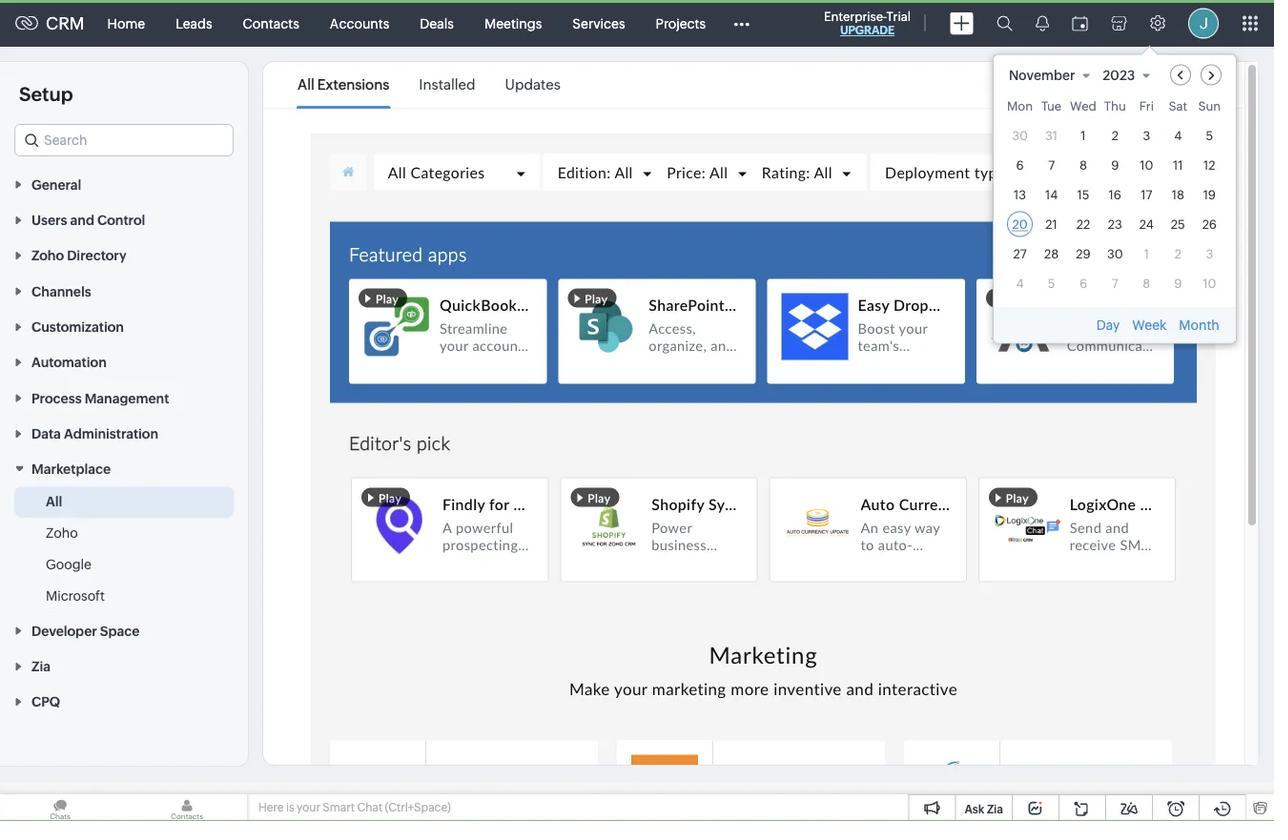 Task type: vqa. For each thing, say whether or not it's contained in the screenshot.


Task type: locate. For each thing, give the bounding box(es) containing it.
0 vertical spatial 7
[[1049, 158, 1055, 172]]

1 row from the top
[[1007, 99, 1223, 119]]

zoho for zoho
[[46, 526, 78, 541]]

installed link
[[419, 63, 476, 107]]

2 down thursday 'column header'
[[1112, 128, 1119, 143]]

1 vertical spatial 5
[[1048, 276, 1056, 291]]

1 vertical spatial zoho
[[46, 526, 78, 541]]

zoho down users
[[31, 248, 64, 263]]

projects
[[656, 16, 706, 31]]

November field
[[1008, 64, 1100, 85]]

marketplace region
[[0, 487, 248, 613]]

automation
[[31, 355, 107, 370]]

8
[[1080, 158, 1088, 172], [1143, 276, 1151, 291]]

1 vertical spatial 6
[[1080, 276, 1088, 291]]

process management
[[31, 391, 169, 406]]

0 vertical spatial 4
[[1175, 128, 1182, 143]]

marketplace
[[31, 462, 111, 477]]

0 vertical spatial 2
[[1112, 128, 1119, 143]]

google link
[[46, 555, 92, 574]]

week
[[1133, 317, 1167, 332]]

1 horizontal spatial 1
[[1145, 247, 1150, 261]]

6 up 13
[[1017, 158, 1024, 172]]

24
[[1140, 217, 1154, 231]]

10
[[1140, 158, 1154, 172], [1203, 276, 1217, 291]]

2023 field
[[1102, 64, 1160, 85]]

29
[[1076, 247, 1091, 261]]

tue
[[1042, 99, 1062, 113]]

projects link
[[641, 0, 721, 46]]

10 up the 17
[[1140, 158, 1154, 172]]

channels
[[31, 284, 91, 299]]

0 horizontal spatial 8
[[1080, 158, 1088, 172]]

ask zia
[[965, 803, 1004, 816]]

row containing 13
[[1007, 182, 1223, 208]]

0 vertical spatial 30
[[1012, 128, 1028, 143]]

0 vertical spatial 8
[[1080, 158, 1088, 172]]

data administration button
[[0, 415, 248, 451]]

30 down 23
[[1108, 247, 1124, 261]]

all extensions link
[[298, 63, 390, 107]]

5 down 28
[[1048, 276, 1056, 291]]

1 vertical spatial all
[[46, 494, 62, 509]]

1
[[1081, 128, 1086, 143], [1145, 247, 1150, 261]]

18
[[1172, 187, 1185, 202]]

zoho up google
[[46, 526, 78, 541]]

zia right ask
[[987, 803, 1004, 816]]

accounts
[[330, 16, 390, 31]]

14
[[1046, 187, 1058, 202]]

users and control
[[31, 212, 145, 228]]

zoho link
[[46, 524, 78, 543]]

1 horizontal spatial 4
[[1175, 128, 1182, 143]]

23
[[1108, 217, 1123, 231]]

sunday column header
[[1197, 99, 1223, 119]]

11
[[1173, 158, 1184, 172]]

1 horizontal spatial 30
[[1108, 247, 1124, 261]]

4 row from the top
[[1007, 182, 1223, 208]]

0 horizontal spatial zia
[[31, 659, 50, 674]]

1 vertical spatial 4
[[1017, 276, 1024, 291]]

month link
[[1177, 317, 1222, 332]]

zia up cpq
[[31, 659, 50, 674]]

6 row from the top
[[1007, 241, 1223, 267]]

0 horizontal spatial 4
[[1017, 276, 1024, 291]]

row containing 6
[[1007, 152, 1223, 178]]

1 vertical spatial 3
[[1206, 247, 1214, 261]]

0 horizontal spatial 5
[[1048, 276, 1056, 291]]

2
[[1112, 128, 1119, 143], [1175, 247, 1182, 261]]

22
[[1077, 217, 1091, 231]]

1 horizontal spatial zia
[[987, 803, 1004, 816]]

2 down 25 at the right
[[1175, 247, 1182, 261]]

monday column header
[[1007, 99, 1033, 119]]

microsoft link
[[46, 587, 105, 606]]

1 down wednesday column header
[[1081, 128, 1086, 143]]

calendar image
[[1072, 16, 1089, 31]]

mon
[[1007, 99, 1033, 113]]

8 up week
[[1143, 276, 1151, 291]]

enterprise-trial upgrade
[[824, 9, 911, 37]]

profile image
[[1189, 8, 1219, 39]]

4 down 27
[[1017, 276, 1024, 291]]

1 down 24
[[1145, 247, 1150, 261]]

6
[[1017, 158, 1024, 172], [1080, 276, 1088, 291]]

7 row from the top
[[1007, 270, 1223, 296]]

0 vertical spatial zia
[[31, 659, 50, 674]]

here
[[259, 801, 284, 814]]

all inside marketplace region
[[46, 494, 62, 509]]

5 down "sunday" column header
[[1206, 128, 1214, 143]]

0 vertical spatial all
[[298, 76, 315, 93]]

row
[[1007, 99, 1223, 119], [1007, 123, 1223, 148], [1007, 152, 1223, 178], [1007, 182, 1223, 208], [1007, 211, 1223, 237], [1007, 241, 1223, 267], [1007, 270, 1223, 296]]

deals
[[420, 16, 454, 31]]

9 up month link
[[1175, 276, 1182, 291]]

1 horizontal spatial all
[[298, 76, 315, 93]]

27
[[1014, 247, 1027, 261]]

0 vertical spatial 1
[[1081, 128, 1086, 143]]

9 up the 16
[[1112, 158, 1119, 172]]

7
[[1049, 158, 1055, 172], [1112, 276, 1119, 291]]

0 horizontal spatial all
[[46, 494, 62, 509]]

grid
[[994, 95, 1236, 308]]

3
[[1143, 128, 1151, 143], [1206, 247, 1214, 261]]

thursday column header
[[1103, 99, 1128, 119]]

7 up day link
[[1112, 276, 1119, 291]]

crm link
[[15, 14, 85, 33]]

meetings
[[485, 16, 542, 31]]

developer
[[31, 623, 97, 639]]

data
[[31, 426, 61, 441]]

1 horizontal spatial 5
[[1206, 128, 1214, 143]]

0 vertical spatial 5
[[1206, 128, 1214, 143]]

marketplace button
[[0, 451, 248, 487]]

administration
[[64, 426, 158, 441]]

21
[[1046, 217, 1058, 231]]

1 horizontal spatial 3
[[1206, 247, 1214, 261]]

10 up month link
[[1203, 276, 1217, 291]]

0 horizontal spatial 10
[[1140, 158, 1154, 172]]

7 up the 14 in the top of the page
[[1049, 158, 1055, 172]]

None field
[[14, 124, 234, 156]]

friday column header
[[1134, 99, 1160, 119]]

general button
[[0, 166, 248, 202]]

zoho inside dropdown button
[[31, 248, 64, 263]]

home
[[107, 16, 145, 31]]

meetings link
[[469, 0, 557, 46]]

signals image
[[1036, 15, 1049, 31]]

cpq button
[[0, 684, 248, 719]]

create menu image
[[950, 12, 974, 35]]

and
[[70, 212, 94, 228]]

zia
[[31, 659, 50, 674], [987, 803, 1004, 816]]

1 vertical spatial zia
[[987, 803, 1004, 816]]

developer space
[[31, 623, 140, 639]]

1 horizontal spatial 8
[[1143, 276, 1151, 291]]

space
[[100, 623, 140, 639]]

all for all extensions
[[298, 76, 315, 93]]

all left "extensions"
[[298, 76, 315, 93]]

all extensions
[[298, 76, 390, 93]]

4
[[1175, 128, 1182, 143], [1017, 276, 1024, 291]]

5 row from the top
[[1007, 211, 1223, 237]]

all inside the all extensions link
[[298, 76, 315, 93]]

0 vertical spatial 6
[[1017, 158, 1024, 172]]

ask
[[965, 803, 985, 816]]

chat
[[357, 801, 383, 814]]

6 down 29
[[1080, 276, 1088, 291]]

setup
[[19, 83, 73, 105]]

3 down 26
[[1206, 247, 1214, 261]]

wednesday column header
[[1071, 99, 1097, 119]]

customization button
[[0, 308, 248, 344]]

(ctrl+space)
[[385, 801, 451, 814]]

signals element
[[1025, 0, 1061, 47]]

0 horizontal spatial 3
[[1143, 128, 1151, 143]]

developer space button
[[0, 613, 248, 648]]

customization
[[31, 319, 124, 335]]

1 vertical spatial 7
[[1112, 276, 1119, 291]]

1 vertical spatial 9
[[1175, 276, 1182, 291]]

4 down saturday column header
[[1175, 128, 1182, 143]]

2 row from the top
[[1007, 123, 1223, 148]]

directory
[[67, 248, 126, 263]]

3 down friday column header
[[1143, 128, 1151, 143]]

0 horizontal spatial 9
[[1112, 158, 1119, 172]]

sun
[[1199, 99, 1221, 113]]

3 row from the top
[[1007, 152, 1223, 178]]

trial
[[887, 9, 911, 23]]

13
[[1014, 187, 1027, 202]]

1 vertical spatial 2
[[1175, 247, 1182, 261]]

19
[[1204, 187, 1216, 202]]

8 up 15
[[1080, 158, 1088, 172]]

30 down monday column header
[[1012, 128, 1028, 143]]

1 horizontal spatial 10
[[1203, 276, 1217, 291]]

9
[[1112, 158, 1119, 172], [1175, 276, 1182, 291]]

0 vertical spatial zoho
[[31, 248, 64, 263]]

1 vertical spatial 1
[[1145, 247, 1150, 261]]

zoho
[[31, 248, 64, 263], [46, 526, 78, 541]]

contacts image
[[127, 795, 247, 821]]

1 vertical spatial 8
[[1143, 276, 1151, 291]]

all up zoho link
[[46, 494, 62, 509]]

all for all
[[46, 494, 62, 509]]

0 vertical spatial 9
[[1112, 158, 1119, 172]]

crm
[[46, 14, 85, 33]]

zoho inside marketplace region
[[46, 526, 78, 541]]



Task type: describe. For each thing, give the bounding box(es) containing it.
search image
[[997, 15, 1013, 31]]

zoho for zoho directory
[[31, 248, 64, 263]]

chats image
[[0, 795, 120, 821]]

deals link
[[405, 0, 469, 46]]

row containing 30
[[1007, 123, 1223, 148]]

1 horizontal spatial 7
[[1112, 276, 1119, 291]]

28
[[1045, 247, 1059, 261]]

zoho directory
[[31, 248, 126, 263]]

grid containing mon
[[994, 95, 1236, 308]]

updates link
[[505, 63, 561, 107]]

1 vertical spatial 30
[[1108, 247, 1124, 261]]

services link
[[557, 0, 641, 46]]

25
[[1171, 217, 1186, 231]]

Other Modules field
[[721, 8, 762, 39]]

control
[[97, 212, 145, 228]]

row containing mon
[[1007, 99, 1223, 119]]

profile element
[[1177, 0, 1231, 46]]

month
[[1179, 317, 1220, 332]]

contacts
[[243, 16, 299, 31]]

enterprise-
[[824, 9, 887, 23]]

cpq
[[31, 695, 60, 710]]

0 horizontal spatial 6
[[1017, 158, 1024, 172]]

all link
[[46, 492, 62, 511]]

data administration
[[31, 426, 158, 441]]

0 vertical spatial 10
[[1140, 158, 1154, 172]]

your
[[297, 801, 320, 814]]

0 horizontal spatial 2
[[1112, 128, 1119, 143]]

row containing 27
[[1007, 241, 1223, 267]]

services
[[573, 16, 625, 31]]

here is your smart chat (ctrl+space)
[[259, 801, 451, 814]]

november
[[1009, 67, 1076, 83]]

day link
[[1095, 317, 1122, 332]]

2023
[[1103, 67, 1136, 83]]

process
[[31, 391, 82, 406]]

mon tue wed thu
[[1007, 99, 1126, 113]]

week link
[[1131, 317, 1169, 332]]

updates
[[505, 76, 561, 93]]

0 horizontal spatial 7
[[1049, 158, 1055, 172]]

15
[[1078, 187, 1090, 202]]

wed
[[1071, 99, 1097, 113]]

automation button
[[0, 344, 248, 380]]

smart
[[323, 801, 355, 814]]

Search text field
[[15, 125, 233, 156]]

tuesday column header
[[1039, 99, 1065, 119]]

installed
[[419, 76, 476, 93]]

general
[[31, 177, 81, 192]]

contacts link
[[228, 0, 315, 46]]

20
[[1013, 217, 1028, 231]]

1 horizontal spatial 2
[[1175, 247, 1182, 261]]

saturday column header
[[1166, 99, 1191, 119]]

extensions
[[317, 76, 390, 93]]

channels button
[[0, 273, 248, 308]]

sat
[[1169, 99, 1188, 113]]

accounts link
[[315, 0, 405, 46]]

1 horizontal spatial 9
[[1175, 276, 1182, 291]]

microsoft
[[46, 589, 105, 604]]

zia button
[[0, 648, 248, 684]]

upgrade
[[840, 24, 895, 37]]

leads
[[176, 16, 212, 31]]

thu
[[1105, 99, 1126, 113]]

0 horizontal spatial 30
[[1012, 128, 1028, 143]]

day
[[1097, 317, 1120, 332]]

17
[[1141, 187, 1153, 202]]

zoho directory button
[[0, 237, 248, 273]]

0 horizontal spatial 1
[[1081, 128, 1086, 143]]

16
[[1109, 187, 1122, 202]]

1 vertical spatial 10
[[1203, 276, 1217, 291]]

search element
[[986, 0, 1025, 47]]

26
[[1203, 217, 1217, 231]]

1 horizontal spatial 6
[[1080, 276, 1088, 291]]

12
[[1204, 158, 1216, 172]]

fri
[[1140, 99, 1154, 113]]

0 vertical spatial 3
[[1143, 128, 1151, 143]]

zia inside dropdown button
[[31, 659, 50, 674]]

is
[[286, 801, 294, 814]]

users and control button
[[0, 202, 248, 237]]

row containing 20
[[1007, 211, 1223, 237]]

process management button
[[0, 380, 248, 415]]

row containing 4
[[1007, 270, 1223, 296]]

home link
[[92, 0, 160, 46]]

users
[[31, 212, 67, 228]]

google
[[46, 557, 92, 572]]

create menu element
[[939, 0, 986, 46]]

management
[[85, 391, 169, 406]]



